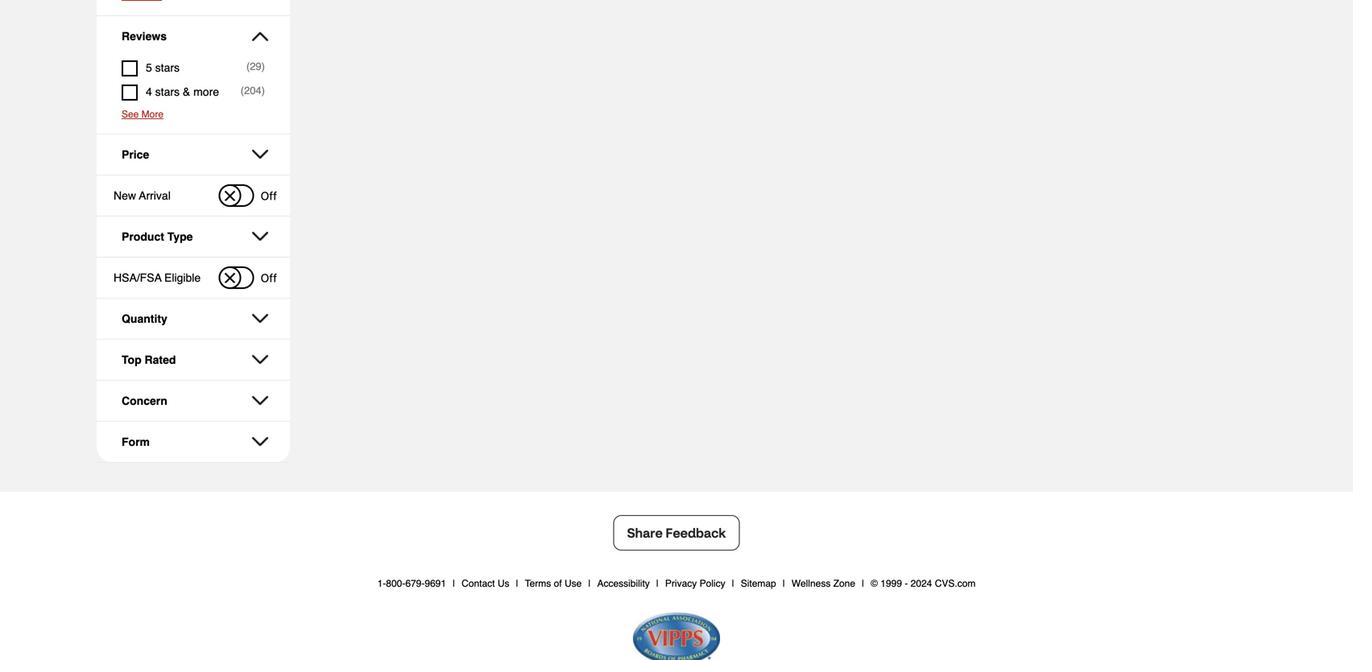Task type: describe. For each thing, give the bounding box(es) containing it.
1999
[[881, 578, 902, 590]]

hsa/fsa eligible
[[114, 271, 201, 284]]

contact us link
[[455, 578, 516, 590]]

form
[[122, 436, 150, 449]]

new arrival
[[114, 189, 171, 202]]

204
[[244, 85, 262, 97]]

1-800-679-9691 link
[[371, 578, 453, 590]]

off for new arrival
[[261, 189, 277, 202]]

form heading
[[122, 436, 255, 449]]

3 | from the left
[[588, 578, 591, 590]]

sitemap
[[741, 578, 776, 590]]

terms
[[525, 578, 551, 590]]

6 | from the left
[[783, 578, 785, 590]]

5 stars
[[146, 61, 180, 74]]

feedback
[[666, 525, 726, 541]]

-
[[905, 578, 908, 590]]

4 stars & more 204 items, Reviews checkbox
[[122, 81, 265, 105]]

©
[[871, 578, 878, 590]]

quantity
[[122, 313, 167, 325]]

7 | from the left
[[862, 578, 864, 590]]

product type button
[[110, 217, 277, 257]]

wellness
[[792, 578, 831, 590]]

policy
[[700, 578, 725, 590]]

stars for 5
[[155, 61, 180, 74]]

terms of use link
[[518, 578, 588, 590]]

product type heading
[[122, 230, 255, 243]]

form button
[[110, 422, 277, 462]]

1 | from the left
[[453, 578, 455, 590]]

more
[[193, 85, 219, 98]]

off button for hsa/fsa eligible
[[219, 267, 277, 289]]

5 stars 29 items, Reviews list 2 items checkbox
[[122, 56, 265, 81]]

( 204 )
[[241, 85, 265, 97]]

product
[[122, 230, 164, 243]]

new
[[114, 189, 136, 202]]

5
[[146, 61, 152, 74]]

) for 4 stars & more
[[262, 85, 265, 97]]

top rated button
[[110, 340, 277, 380]]

29
[[250, 60, 262, 72]]

9691
[[425, 578, 446, 590]]

top rated
[[122, 354, 176, 367]]

see
[[122, 109, 139, 120]]

1-
[[377, 578, 386, 590]]

concern heading
[[122, 395, 255, 408]]

2 | from the left
[[516, 578, 518, 590]]

rated
[[145, 354, 176, 367]]

4 stars & more
[[146, 85, 219, 98]]

reviews heading
[[122, 30, 255, 43]]

stars for 4
[[155, 85, 180, 98]]

4 | from the left
[[656, 578, 659, 590]]

price button
[[110, 135, 277, 175]]



Task type: vqa. For each thing, say whether or not it's contained in the screenshot.
Rated
yes



Task type: locate. For each thing, give the bounding box(es) containing it.
) inside 4 stars & more 204 items, reviews option
[[262, 85, 265, 97]]

reviews
[[122, 30, 167, 43]]

| right use
[[588, 578, 591, 590]]

eligible
[[164, 271, 201, 284]]

concern button
[[110, 381, 277, 421]]

1 stars from the top
[[155, 61, 180, 74]]

1 off from the top
[[261, 189, 277, 202]]

see more
[[122, 109, 164, 120]]

2 ) from the top
[[262, 85, 265, 97]]

( right more
[[241, 85, 244, 97]]

wellness zone link
[[785, 578, 862, 590]]

product type
[[122, 230, 193, 243]]

see more button
[[122, 105, 265, 120]]

off button for new arrival
[[219, 184, 277, 207]]

5 | from the left
[[732, 578, 734, 590]]

stars right 5
[[155, 61, 180, 74]]

( for 4 stars & more
[[241, 85, 244, 97]]

0 vertical spatial (
[[246, 60, 250, 72]]

| right the "9691" on the left of page
[[453, 578, 455, 590]]

| right policy
[[732, 578, 734, 590]]

) for 5 stars
[[262, 60, 265, 72]]

quantity heading
[[122, 313, 255, 325]]

share feedback button
[[613, 516, 740, 551]]

off button up "product type" dropdown button
[[219, 184, 277, 207]]

| left ©
[[862, 578, 864, 590]]

( inside 5 stars 29 items, reviews list 2 items checkbox
[[246, 60, 250, 72]]

0 vertical spatial stars
[[155, 61, 180, 74]]

quantity button
[[110, 299, 277, 339]]

( 29 )
[[246, 60, 265, 72]]

) down ( 29 )
[[262, 85, 265, 97]]

us
[[498, 578, 509, 590]]

off button right the eligible
[[219, 267, 277, 289]]

privacy policy link
[[659, 578, 732, 590]]

2 stars from the top
[[155, 85, 180, 98]]

stars inside option
[[155, 85, 180, 98]]

top rated heading
[[122, 354, 255, 367]]

)
[[262, 60, 265, 72], [262, 85, 265, 97]]

use
[[565, 578, 582, 590]]

4
[[146, 85, 152, 98]]

1 vertical spatial stars
[[155, 85, 180, 98]]

( inside 4 stars & more 204 items, reviews option
[[241, 85, 244, 97]]

stars
[[155, 61, 180, 74], [155, 85, 180, 98]]

cvs.com
[[935, 578, 976, 590]]

contact
[[462, 578, 495, 590]]

stars right 4 at the left top
[[155, 85, 180, 98]]

off button
[[219, 184, 277, 207], [219, 267, 277, 289]]

price heading
[[122, 148, 255, 161]]

2024
[[911, 578, 932, 590]]

|
[[453, 578, 455, 590], [516, 578, 518, 590], [588, 578, 591, 590], [656, 578, 659, 590], [732, 578, 734, 590], [783, 578, 785, 590], [862, 578, 864, 590]]

1 ) from the top
[[262, 60, 265, 72]]

&
[[183, 85, 190, 98]]

accessibility link
[[591, 578, 656, 590]]

2 off from the top
[[261, 271, 277, 285]]

0 horizontal spatial (
[[241, 85, 244, 97]]

share
[[627, 525, 663, 541]]

reviews button
[[110, 16, 277, 56]]

| left privacy on the bottom of the page
[[656, 578, 659, 590]]

accessibility
[[597, 578, 650, 590]]

type
[[167, 230, 193, 243]]

| right us
[[516, 578, 518, 590]]

privacy
[[665, 578, 697, 590]]

of
[[554, 578, 562, 590]]

top
[[122, 354, 141, 367]]

stars inside checkbox
[[155, 61, 180, 74]]

arrival
[[139, 189, 171, 202]]

2 off button from the top
[[219, 267, 277, 289]]

share feedback
[[627, 525, 726, 541]]

1-800-679-9691 | contact us | terms of use | accessibility | privacy policy | sitemap | wellness zone | © 1999 - 2024 cvs.com
[[377, 578, 976, 590]]

) inside 5 stars 29 items, reviews list 2 items checkbox
[[262, 60, 265, 72]]

( for 5 stars
[[246, 60, 250, 72]]

| right sitemap
[[783, 578, 785, 590]]

0 vertical spatial off button
[[219, 184, 277, 207]]

0 vertical spatial off
[[261, 189, 277, 202]]

1 vertical spatial (
[[241, 85, 244, 97]]

more
[[142, 109, 164, 120]]

concern
[[122, 395, 167, 408]]

(
[[246, 60, 250, 72], [241, 85, 244, 97]]

679-
[[405, 578, 425, 590]]

0 vertical spatial )
[[262, 60, 265, 72]]

hsa/fsa
[[114, 271, 162, 284]]

off
[[261, 189, 277, 202], [261, 271, 277, 285]]

price
[[122, 148, 149, 161]]

zone
[[833, 578, 855, 590]]

1 horizontal spatial (
[[246, 60, 250, 72]]

1 vertical spatial )
[[262, 85, 265, 97]]

off for hsa/fsa eligible
[[261, 271, 277, 285]]

( up 204 at the top left
[[246, 60, 250, 72]]

1 vertical spatial off
[[261, 271, 277, 285]]

) up ( 204 )
[[262, 60, 265, 72]]

800-
[[386, 578, 405, 590]]

sitemap link
[[734, 578, 783, 590]]

1 off button from the top
[[219, 184, 277, 207]]

1 vertical spatial off button
[[219, 267, 277, 289]]



